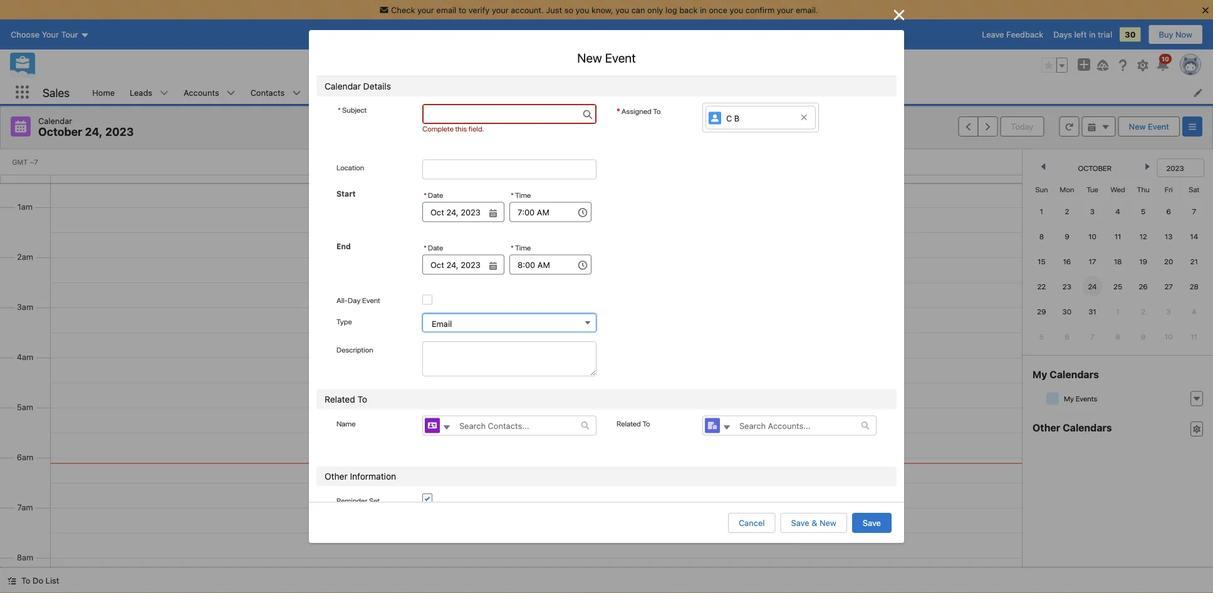 Task type: locate. For each thing, give the bounding box(es) containing it.
24,
[[85, 125, 103, 139]]

other down hide items icon
[[1033, 422, 1061, 434]]

1 horizontal spatial 5
[[1141, 207, 1146, 216]]

&
[[812, 519, 818, 528]]

calendar inside calendar october 24, 2023
[[38, 116, 72, 125]]

0 horizontal spatial 3
[[1090, 207, 1095, 216]]

*
[[338, 105, 341, 114], [617, 107, 620, 115], [424, 191, 427, 200], [511, 191, 514, 200], [424, 244, 427, 252], [511, 244, 514, 252]]

2 down 26
[[1141, 307, 1146, 316]]

date for end
[[428, 244, 443, 252]]

1 horizontal spatial 11
[[1191, 332, 1198, 341]]

2 your from the left
[[492, 5, 509, 14]]

0 vertical spatial new
[[577, 50, 602, 65]]

save left & at right
[[791, 519, 810, 528]]

1 vertical spatial tue
[[1087, 185, 1098, 194]]

* date
[[424, 191, 443, 200], [424, 244, 443, 252]]

0 vertical spatial 3
[[1090, 207, 1095, 216]]

leads
[[130, 88, 152, 97]]

save right & at right
[[863, 519, 881, 528]]

1 vertical spatial 7
[[1091, 332, 1095, 341]]

0 horizontal spatial you
[[576, 5, 589, 14]]

5 down the thu on the right top of the page
[[1141, 207, 1146, 216]]

1 vertical spatial new
[[1129, 122, 1146, 131]]

0 horizontal spatial 9
[[1065, 232, 1070, 241]]

0 horizontal spatial 5
[[1040, 332, 1044, 341]]

0 horizontal spatial 7
[[1091, 332, 1095, 341]]

27
[[1165, 282, 1173, 291]]

6 up my calendars
[[1065, 332, 1070, 341]]

in right back
[[700, 5, 707, 14]]

0 vertical spatial 1
[[1040, 207, 1043, 216]]

group
[[1042, 58, 1068, 73], [959, 117, 998, 137], [422, 188, 505, 222], [422, 241, 505, 275]]

tue for tue 24
[[522, 158, 538, 167]]

0 vertical spatial october
[[38, 125, 82, 139]]

* time
[[511, 191, 531, 200], [511, 244, 531, 252]]

2 save from the left
[[863, 519, 881, 528]]

1 horizontal spatial 9
[[1141, 332, 1146, 341]]

complete this field.
[[422, 124, 484, 133]]

save for save & new
[[791, 519, 810, 528]]

time
[[515, 191, 531, 200], [515, 244, 531, 252]]

your right verify
[[492, 5, 509, 14]]

3 your from the left
[[777, 5, 794, 14]]

30 inside grid
[[1063, 307, 1072, 316]]

contacts link
[[243, 81, 292, 104]]

1 save from the left
[[791, 519, 810, 528]]

1 vertical spatial * time
[[511, 244, 531, 252]]

0 vertical spatial time
[[515, 191, 531, 200]]

calendar up * subject
[[325, 81, 361, 92]]

my
[[1033, 369, 1048, 380], [1064, 394, 1074, 403]]

24 inside cell
[[1088, 282, 1097, 291]]

0 vertical spatial * time
[[511, 191, 531, 200]]

text default image
[[1088, 123, 1097, 132], [442, 424, 451, 432], [723, 424, 731, 432], [1193, 425, 1201, 434], [8, 577, 16, 586]]

2 date from the top
[[428, 244, 443, 252]]

reports link
[[586, 81, 631, 104]]

None text field
[[422, 202, 505, 222]]

4
[[1116, 207, 1120, 216], [1192, 307, 1197, 316]]

1 horizontal spatial 7
[[1192, 207, 1196, 216]]

account.
[[511, 5, 544, 14]]

0 vertical spatial 24
[[540, 158, 550, 167]]

1 vertical spatial event
[[1148, 122, 1169, 131]]

your left email.
[[777, 5, 794, 14]]

1 vertical spatial 11
[[1191, 332, 1198, 341]]

grid
[[1029, 180, 1207, 349]]

0 horizontal spatial 30
[[1063, 307, 1072, 316]]

all-day event
[[337, 296, 380, 305]]

0 vertical spatial 7
[[1192, 207, 1196, 216]]

left
[[1075, 30, 1087, 39]]

dashboards
[[517, 88, 562, 97]]

0 horizontal spatial 2
[[1065, 207, 1069, 216]]

0 horizontal spatial 11
[[1115, 232, 1121, 241]]

dashboards list item
[[509, 81, 586, 104]]

1 horizontal spatial calendar
[[325, 81, 361, 92]]

related for related to
[[617, 420, 641, 428]]

date
[[428, 191, 443, 200], [428, 244, 443, 252]]

tue inside grid
[[1087, 185, 1098, 194]]

8
[[1040, 232, 1044, 241], [1116, 332, 1120, 341]]

calendar inside list item
[[399, 88, 433, 97]]

other up reminder
[[325, 471, 348, 482]]

3 up 17
[[1090, 207, 1095, 216]]

reminder set
[[337, 497, 380, 506]]

22
[[1038, 282, 1046, 291]]

group left today
[[959, 117, 998, 137]]

event
[[605, 50, 636, 65], [1148, 122, 1169, 131], [362, 296, 380, 305]]

verify
[[469, 5, 490, 14]]

c
[[726, 113, 732, 123]]

1 horizontal spatial related
[[617, 420, 641, 428]]

0 vertical spatial related
[[325, 394, 355, 405]]

you right so
[[576, 5, 589, 14]]

0 horizontal spatial related
[[325, 394, 355, 405]]

in right left
[[1089, 30, 1096, 39]]

list
[[85, 81, 1213, 104]]

0 horizontal spatial 6
[[1065, 332, 1070, 341]]

calendars for other calendars
[[1063, 422, 1112, 434]]

1 your from the left
[[417, 5, 434, 14]]

29
[[1037, 307, 1046, 316]]

0 horizontal spatial new event
[[577, 50, 636, 65]]

calendars up my events
[[1050, 369, 1099, 380]]

october
[[38, 125, 82, 139], [1078, 164, 1112, 172]]

calendar
[[325, 81, 361, 92], [399, 88, 433, 97], [38, 116, 72, 125]]

0 horizontal spatial 8
[[1040, 232, 1044, 241]]

1 vertical spatial 1
[[1116, 307, 1120, 316]]

your left email
[[417, 5, 434, 14]]

1 date from the top
[[428, 191, 443, 200]]

23
[[1063, 282, 1072, 291]]

6
[[1167, 207, 1171, 216], [1065, 332, 1070, 341]]

accounts image
[[705, 418, 720, 433]]

7 down 'sat' at top right
[[1192, 207, 1196, 216]]

−7
[[30, 158, 38, 166]]

8 up 15
[[1040, 232, 1044, 241]]

reports
[[594, 88, 623, 97]]

2 horizontal spatial event
[[1148, 122, 1169, 131]]

1 horizontal spatial you
[[616, 5, 629, 14]]

log
[[666, 5, 677, 14]]

1 vertical spatial 8
[[1116, 332, 1120, 341]]

new event
[[577, 50, 636, 65], [1129, 122, 1169, 131]]

0 horizontal spatial in
[[700, 5, 707, 14]]

opportunities
[[316, 88, 368, 97]]

to
[[653, 107, 661, 115], [358, 394, 367, 405], [643, 420, 650, 428], [21, 576, 30, 586]]

0 vertical spatial my
[[1033, 369, 1048, 380]]

my calendars
[[1033, 369, 1099, 380]]

you right once
[[730, 5, 743, 14]]

0 horizontal spatial tue
[[522, 158, 538, 167]]

cancel
[[739, 519, 765, 528]]

2 * date from the top
[[424, 244, 443, 252]]

Name text field
[[452, 417, 581, 435]]

tue
[[522, 158, 538, 167], [1087, 185, 1098, 194]]

new
[[577, 50, 602, 65], [1129, 122, 1146, 131], [820, 519, 837, 528]]

0 vertical spatial * date
[[424, 191, 443, 200]]

1 horizontal spatial your
[[492, 5, 509, 14]]

10 up 17
[[1089, 232, 1097, 241]]

4 down 28
[[1192, 307, 1197, 316]]

date for start
[[428, 191, 443, 200]]

1 horizontal spatial my
[[1064, 394, 1074, 403]]

5 down the 29
[[1040, 332, 1044, 341]]

30
[[1125, 30, 1136, 39], [1063, 307, 1072, 316]]

calendar right details at the left top of the page
[[399, 88, 433, 97]]

subject
[[342, 105, 367, 114]]

calendar for october
[[38, 116, 72, 125]]

1 vertical spatial 6
[[1065, 332, 1070, 341]]

2 horizontal spatial you
[[730, 5, 743, 14]]

0 horizontal spatial other
[[325, 471, 348, 482]]

0 vertical spatial event
[[605, 50, 636, 65]]

26
[[1139, 282, 1148, 291]]

0 horizontal spatial 1
[[1040, 207, 1043, 216]]

9 down 26
[[1141, 332, 1146, 341]]

1 vertical spatial 5
[[1040, 332, 1044, 341]]

Location text field
[[422, 160, 597, 180]]

0 vertical spatial 2
[[1065, 207, 1069, 216]]

1 horizontal spatial in
[[1089, 30, 1096, 39]]

0 horizontal spatial related to
[[325, 394, 367, 405]]

quotes
[[655, 88, 682, 97]]

1 down 25
[[1116, 307, 1120, 316]]

you left can
[[616, 5, 629, 14]]

2 * time from the top
[[511, 244, 531, 252]]

Related To text field
[[732, 417, 861, 435]]

1 vertical spatial 24
[[1088, 282, 1097, 291]]

0 vertical spatial calendars
[[1050, 369, 1099, 380]]

contacts list item
[[243, 81, 309, 104]]

30 right trial
[[1125, 30, 1136, 39]]

None text field
[[422, 104, 597, 124], [510, 202, 592, 222], [422, 255, 505, 275], [510, 255, 592, 275], [422, 104, 597, 124], [510, 202, 592, 222], [422, 255, 505, 275], [510, 255, 592, 275]]

0 vertical spatial 30
[[1125, 30, 1136, 39]]

0 vertical spatial 11
[[1115, 232, 1121, 241]]

buy now button
[[1149, 24, 1203, 45]]

9
[[1065, 232, 1070, 241], [1141, 332, 1146, 341]]

1 vertical spatial calendars
[[1063, 422, 1112, 434]]

you
[[576, 5, 589, 14], [616, 5, 629, 14], [730, 5, 743, 14]]

1 vertical spatial date
[[428, 244, 443, 252]]

my up hide items icon
[[1033, 369, 1048, 380]]

october up wed at the top right of the page
[[1078, 164, 1112, 172]]

other calendars
[[1033, 422, 1112, 434]]

accounts
[[184, 88, 219, 97]]

1 * date from the top
[[424, 191, 443, 200]]

1 vertical spatial in
[[1089, 30, 1096, 39]]

other for other information
[[325, 471, 348, 482]]

1 vertical spatial october
[[1078, 164, 1112, 172]]

Description text field
[[422, 342, 597, 377]]

0 horizontal spatial 24
[[540, 158, 550, 167]]

0 vertical spatial related to
[[325, 394, 367, 405]]

4 down wed at the top right of the page
[[1116, 207, 1120, 216]]

* time for start
[[511, 191, 531, 200]]

fri
[[1165, 185, 1173, 194]]

events
[[1076, 394, 1098, 403]]

1 vertical spatial my
[[1064, 394, 1074, 403]]

0 vertical spatial tue
[[522, 158, 538, 167]]

related
[[325, 394, 355, 405], [617, 420, 641, 428]]

11 up 18
[[1115, 232, 1121, 241]]

type
[[337, 318, 352, 326]]

days left in trial
[[1054, 30, 1113, 39]]

0 vertical spatial other
[[1033, 422, 1061, 434]]

calendar list item
[[392, 81, 457, 104]]

1 vertical spatial related
[[617, 420, 641, 428]]

1 horizontal spatial save
[[863, 519, 881, 528]]

9 up 16
[[1065, 232, 1070, 241]]

dashboards link
[[509, 81, 570, 104]]

1 down sun
[[1040, 207, 1043, 216]]

30 down 23
[[1063, 307, 1072, 316]]

1 vertical spatial 30
[[1063, 307, 1072, 316]]

1 horizontal spatial 10
[[1165, 332, 1173, 341]]

0 horizontal spatial 4
[[1116, 207, 1120, 216]]

2 horizontal spatial calendar
[[399, 88, 433, 97]]

wed
[[1111, 185, 1125, 194]]

1 * time from the top
[[511, 191, 531, 200]]

1 vertical spatial related to
[[617, 420, 650, 428]]

my right hide items icon
[[1064, 394, 1074, 403]]

3 down 27
[[1167, 307, 1171, 316]]

my for my calendars
[[1033, 369, 1048, 380]]

calendar october 24, 2023
[[38, 116, 134, 139]]

forecasts link
[[457, 81, 509, 104]]

1 vertical spatial * date
[[424, 244, 443, 252]]

0 horizontal spatial save
[[791, 519, 810, 528]]

c b link
[[706, 106, 816, 129]]

2 time from the top
[[515, 244, 531, 252]]

1 horizontal spatial 24
[[1088, 282, 1097, 291]]

2
[[1065, 207, 1069, 216], [1141, 307, 1146, 316]]

2 down mon
[[1065, 207, 1069, 216]]

1 horizontal spatial tue
[[1087, 185, 1098, 194]]

0 horizontal spatial 10
[[1089, 232, 1097, 241]]

1 time from the top
[[515, 191, 531, 200]]

8 down 25
[[1116, 332, 1120, 341]]

once
[[709, 5, 728, 14]]

1 horizontal spatial 6
[[1167, 207, 1171, 216]]

other information
[[325, 471, 396, 482]]

grid containing sun
[[1029, 180, 1207, 349]]

inverse image
[[892, 8, 907, 23]]

text default image
[[1102, 123, 1110, 132], [1193, 395, 1201, 404], [581, 422, 590, 430], [861, 422, 870, 430]]

opportunities list item
[[309, 81, 392, 104]]

1 vertical spatial 3
[[1167, 307, 1171, 316]]

check
[[391, 5, 415, 14]]

0 vertical spatial 8
[[1040, 232, 1044, 241]]

5
[[1141, 207, 1146, 216], [1040, 332, 1044, 341]]

0 vertical spatial new event
[[577, 50, 636, 65]]

leave feedback link
[[982, 30, 1044, 39]]

6 down fri
[[1167, 207, 1171, 216]]

7 down 31
[[1091, 332, 1095, 341]]

10 down 27
[[1165, 332, 1173, 341]]

16
[[1063, 257, 1071, 266]]

october left 24,
[[38, 125, 82, 139]]

email
[[436, 5, 456, 14]]

1 vertical spatial 2
[[1141, 307, 1146, 316]]

1 horizontal spatial 30
[[1125, 30, 1136, 39]]

1 vertical spatial other
[[325, 471, 348, 482]]

0 horizontal spatial my
[[1033, 369, 1048, 380]]

1 horizontal spatial related to
[[617, 420, 650, 428]]

sun
[[1036, 185, 1048, 194]]

0 vertical spatial 4
[[1116, 207, 1120, 216]]

2 vertical spatial event
[[362, 296, 380, 305]]

october inside calendar october 24, 2023
[[38, 125, 82, 139]]

1 horizontal spatial other
[[1033, 422, 1061, 434]]

my for my events
[[1064, 394, 1074, 403]]

2 vertical spatial new
[[820, 519, 837, 528]]

calendars down "events"
[[1063, 422, 1112, 434]]

11 down 28
[[1191, 332, 1198, 341]]

quotes link
[[647, 81, 690, 104]]

contacts image
[[425, 418, 440, 433]]

calendar down 'sales'
[[38, 116, 72, 125]]



Task type: describe. For each thing, give the bounding box(es) containing it.
1 horizontal spatial 1
[[1116, 307, 1120, 316]]

0 vertical spatial in
[[700, 5, 707, 14]]

back
[[680, 5, 698, 14]]

1 horizontal spatial 8
[[1116, 332, 1120, 341]]

2023
[[105, 125, 134, 139]]

confirm
[[746, 5, 775, 14]]

0 horizontal spatial event
[[362, 296, 380, 305]]

2 horizontal spatial new
[[1129, 122, 1146, 131]]

list
[[46, 576, 59, 586]]

0 vertical spatial 5
[[1141, 207, 1146, 216]]

3 you from the left
[[730, 5, 743, 14]]

field.
[[469, 124, 484, 133]]

group up all-day event checkbox
[[422, 241, 505, 275]]

0 horizontal spatial new
[[577, 50, 602, 65]]

1am
[[17, 202, 33, 211]]

25
[[1114, 282, 1122, 291]]

1 horizontal spatial 2
[[1141, 307, 1146, 316]]

to do list button
[[0, 568, 67, 594]]

forecasts
[[465, 88, 502, 97]]

calendar details
[[325, 81, 391, 92]]

buy
[[1159, 30, 1174, 39]]

check your email to verify your account. just so you know, you can only log back in once you confirm your email.
[[391, 5, 818, 14]]

1 horizontal spatial october
[[1078, 164, 1112, 172]]

buy now
[[1159, 30, 1193, 39]]

can
[[632, 5, 645, 14]]

tue for tue
[[1087, 185, 1098, 194]]

now
[[1176, 30, 1193, 39]]

quotes list item
[[647, 81, 706, 104]]

calendars for my calendars
[[1050, 369, 1099, 380]]

19
[[1140, 257, 1148, 266]]

sales
[[43, 86, 70, 99]]

24 cell
[[1080, 274, 1105, 299]]

to
[[459, 5, 466, 14]]

thu
[[1137, 185, 1150, 194]]

group down the location "text box"
[[422, 188, 505, 222]]

new event inside button
[[1129, 122, 1169, 131]]

leads list item
[[122, 81, 176, 104]]

2am
[[17, 252, 33, 261]]

21
[[1191, 257, 1198, 266]]

this
[[455, 124, 467, 133]]

list containing home
[[85, 81, 1213, 104]]

time for end
[[515, 244, 531, 252]]

tue 24
[[522, 158, 550, 167]]

start
[[337, 190, 356, 198]]

text default image inside the to do list button
[[8, 577, 16, 586]]

reports list item
[[586, 81, 647, 104]]

details
[[363, 81, 391, 92]]

0 vertical spatial 9
[[1065, 232, 1070, 241]]

save & new
[[791, 519, 837, 528]]

location
[[337, 163, 364, 172]]

1 horizontal spatial 3
[[1167, 307, 1171, 316]]

assigned
[[622, 107, 652, 115]]

trial
[[1098, 30, 1113, 39]]

days
[[1054, 30, 1072, 39]]

calendar for details
[[325, 81, 361, 92]]

name
[[337, 420, 356, 428]]

email
[[432, 319, 452, 329]]

all-
[[337, 296, 348, 305]]

related for new event
[[325, 394, 355, 405]]

email.
[[796, 5, 818, 14]]

hide items image
[[1047, 393, 1059, 405]]

related to for related to
[[617, 420, 650, 428]]

1 vertical spatial 10
[[1165, 332, 1173, 341]]

31
[[1089, 307, 1097, 316]]

cancel button
[[728, 513, 776, 533]]

day
[[348, 296, 361, 305]]

18
[[1114, 257, 1122, 266]]

end
[[337, 242, 351, 251]]

gmt
[[12, 158, 28, 166]]

13
[[1165, 232, 1173, 241]]

* date for end
[[424, 244, 443, 252]]

3am
[[17, 302, 33, 311]]

event inside button
[[1148, 122, 1169, 131]]

accounts list item
[[176, 81, 243, 104]]

set
[[369, 497, 380, 506]]

to do list
[[21, 576, 59, 586]]

accounts link
[[176, 81, 227, 104]]

20
[[1165, 257, 1173, 266]]

assigned to
[[622, 107, 661, 115]]

5am
[[17, 402, 33, 412]]

save for save
[[863, 519, 881, 528]]

today button
[[1001, 117, 1045, 137]]

mon
[[1060, 185, 1074, 194]]

related to for new event
[[325, 394, 367, 405]]

other for other calendars
[[1033, 422, 1061, 434]]

calendar link
[[392, 81, 441, 104]]

email button
[[422, 314, 597, 333]]

save & new button
[[781, 513, 847, 533]]

All-Day Event checkbox
[[422, 295, 432, 305]]

1 horizontal spatial new
[[820, 519, 837, 528]]

15
[[1038, 257, 1046, 266]]

so
[[564, 5, 573, 14]]

time for start
[[515, 191, 531, 200]]

today
[[1011, 122, 1034, 131]]

only
[[647, 5, 663, 14]]

home
[[92, 88, 115, 97]]

0 vertical spatial 10
[[1089, 232, 1097, 241]]

my events
[[1064, 394, 1098, 403]]

6am
[[17, 452, 33, 462]]

c b
[[726, 113, 740, 123]]

do
[[33, 576, 43, 586]]

leave feedback
[[982, 30, 1044, 39]]

1 horizontal spatial event
[[605, 50, 636, 65]]

1 vertical spatial 9
[[1141, 332, 1146, 341]]

group down days
[[1042, 58, 1068, 73]]

contacts
[[250, 88, 285, 97]]

2 you from the left
[[616, 5, 629, 14]]

1 you from the left
[[576, 5, 589, 14]]

b
[[734, 113, 740, 123]]

to inside button
[[21, 576, 30, 586]]

1 horizontal spatial 4
[[1192, 307, 1197, 316]]

* date for start
[[424, 191, 443, 200]]

28
[[1190, 282, 1199, 291]]

* time for end
[[511, 244, 531, 252]]

gmt −7
[[12, 158, 38, 166]]



Task type: vqa. For each thing, say whether or not it's contained in the screenshot.
first Share Button from right
no



